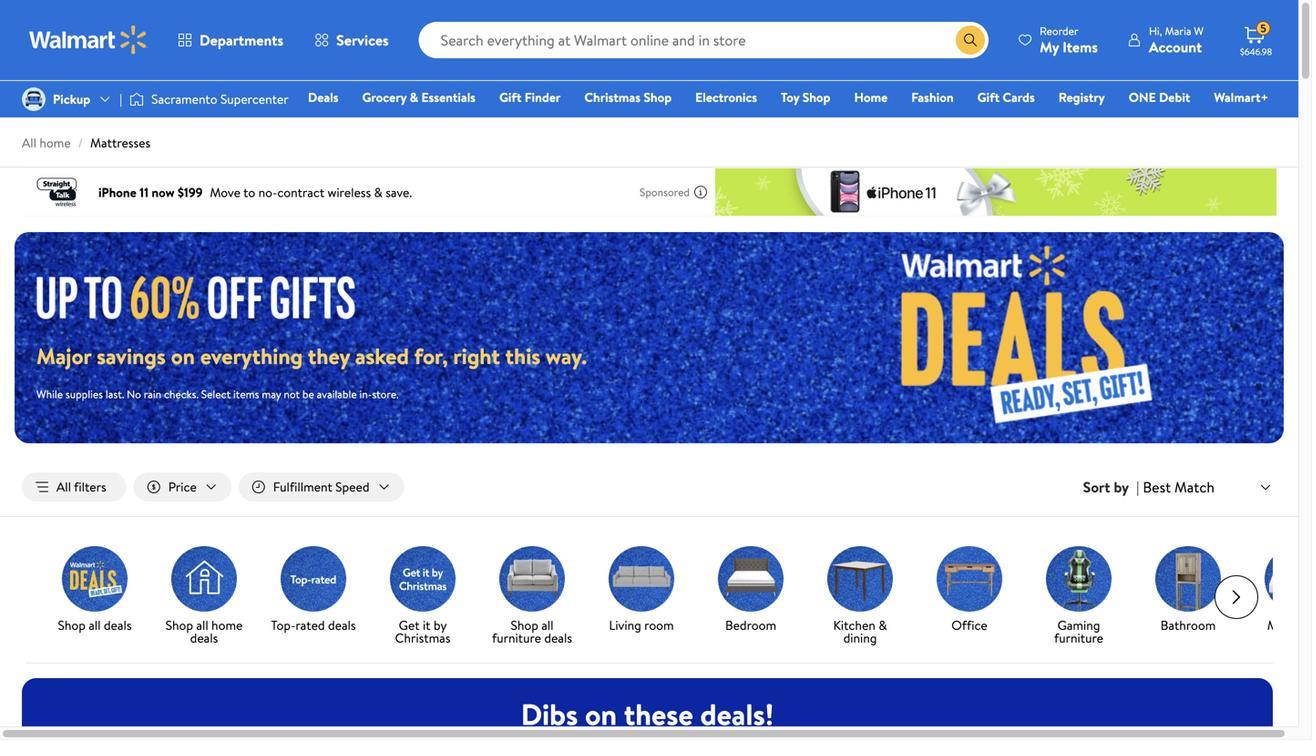 Task type: vqa. For each thing, say whether or not it's contained in the screenshot.
leftmost the Walmart Black Friday Deals For Days 'image'
yes



Task type: describe. For each thing, give the bounding box(es) containing it.
essentials
[[421, 88, 476, 106]]

major savings on everything they asked for, right this way.
[[36, 341, 587, 372]]

sort
[[1083, 477, 1110, 498]]

fashion
[[911, 88, 954, 106]]

hi, maria w account
[[1149, 23, 1204, 57]]

while
[[36, 387, 63, 402]]

1 horizontal spatial christmas
[[584, 88, 641, 106]]

savings
[[97, 341, 166, 372]]

shop all furniture deals
[[492, 617, 572, 647]]

shop all deals link
[[47, 547, 142, 636]]

pickup
[[53, 90, 90, 108]]

$646.98
[[1240, 46, 1272, 58]]

best match
[[1143, 477, 1215, 497]]

reorder my items
[[1040, 23, 1098, 57]]

departments button
[[162, 18, 299, 62]]

top-
[[271, 617, 296, 635]]

& for dining
[[878, 617, 887, 635]]

price button
[[134, 473, 231, 502]]

bedroom link
[[703, 547, 798, 636]]

gift for gift cards
[[977, 88, 1000, 106]]

1 horizontal spatial walmart black friday deals for days image
[[787, 232, 1284, 444]]

services
[[336, 30, 389, 50]]

home inside shop all home deals
[[211, 617, 243, 635]]

maria
[[1165, 23, 1191, 39]]

may
[[262, 387, 281, 402]]

home link
[[846, 87, 896, 107]]

shop for home
[[165, 617, 193, 635]]

finder
[[525, 88, 561, 106]]

gaming furniture link
[[1031, 547, 1126, 649]]

walmart image
[[29, 26, 148, 55]]

christmas shop
[[584, 88, 672, 106]]

kitchen
[[833, 617, 875, 635]]

0 vertical spatial home
[[40, 134, 71, 152]]

filters
[[74, 478, 106, 496]]

this
[[505, 341, 540, 372]]

top-rated deals
[[271, 617, 356, 635]]

bathroom image
[[1155, 547, 1221, 612]]

bathroom
[[1161, 617, 1216, 635]]

sort by |
[[1083, 477, 1139, 498]]

get gifts in time for christmas. image
[[390, 547, 456, 612]]

bathroom link
[[1141, 547, 1235, 636]]

furniture inside 'link'
[[1054, 630, 1103, 647]]

sacramento supercenter
[[151, 90, 289, 108]]

furniture inside shop all furniture deals
[[492, 630, 541, 647]]

all for home
[[196, 617, 208, 635]]

fulfillment speed button
[[239, 473, 404, 502]]

gaming furniture image
[[1046, 547, 1112, 612]]

gift finder
[[499, 88, 561, 106]]

select
[[201, 387, 231, 402]]

top-rated deals link
[[266, 547, 361, 636]]

last.
[[106, 387, 124, 402]]

shop home. image
[[171, 547, 237, 612]]

all home link
[[22, 134, 71, 152]]

deals!
[[700, 695, 774, 735]]

Walmart Site-Wide search field
[[419, 22, 989, 58]]

rated
[[296, 617, 325, 635]]

shop all furniture deals link
[[485, 547, 579, 649]]

match
[[1174, 477, 1215, 497]]

electronics
[[695, 88, 757, 106]]

items
[[233, 387, 259, 402]]

1 vertical spatial on
[[585, 695, 617, 735]]

next slide for chipmodulewithimages list image
[[1215, 576, 1258, 620]]

mattresses image
[[1265, 547, 1312, 612]]

office
[[951, 617, 987, 635]]

Search search field
[[419, 22, 989, 58]]

services button
[[299, 18, 404, 62]]

way.
[[546, 341, 587, 372]]

debit
[[1159, 88, 1190, 106]]

by inside sort and filter section element
[[1114, 477, 1129, 498]]

grocery
[[362, 88, 407, 106]]

deals right rated
[[328, 617, 356, 635]]

gift finder link
[[491, 87, 569, 107]]

electronics link
[[687, 87, 765, 107]]

| inside sort and filter section element
[[1136, 477, 1139, 498]]

checks.
[[164, 387, 199, 402]]

supercenter
[[220, 90, 289, 108]]

walmart+ link
[[1206, 87, 1276, 107]]

toy
[[781, 88, 799, 106]]

speed
[[335, 478, 369, 496]]

toy shop
[[781, 88, 830, 106]]

grocery & essentials
[[362, 88, 476, 106]]

kitchen & dining
[[833, 617, 887, 647]]

all for all home / mattresses
[[22, 134, 36, 152]]

shop all furniture deals image
[[499, 547, 565, 612]]

shop all home deals
[[165, 617, 243, 647]]

everything
[[200, 341, 303, 372]]

christmas shop link
[[576, 87, 680, 107]]

kitchen & dining link
[[813, 547, 907, 649]]

hi,
[[1149, 23, 1162, 39]]

 image for pickup
[[22, 87, 46, 111]]

w
[[1194, 23, 1204, 39]]

get
[[399, 617, 420, 635]]

0 vertical spatial on
[[171, 341, 195, 372]]

mattress link
[[1250, 547, 1312, 636]]



Task type: locate. For each thing, give the bounding box(es) containing it.
0 horizontal spatial walmart black friday deals for days image
[[36, 274, 372, 319]]

christmas down get gifts in time for christmas. image
[[395, 630, 451, 647]]

0 horizontal spatial all
[[89, 617, 101, 635]]

grocery & essentials link
[[354, 87, 484, 107]]

shop down shop all furniture deals image
[[511, 617, 538, 635]]

all filters
[[56, 478, 106, 496]]

items
[[1062, 37, 1098, 57]]

&
[[410, 88, 418, 106], [878, 617, 887, 635]]

all left / on the left top of the page
[[22, 134, 36, 152]]

it
[[423, 617, 430, 635]]

2 horizontal spatial all
[[541, 617, 554, 635]]

office image
[[937, 547, 1002, 612]]

account
[[1149, 37, 1202, 57]]

registry
[[1058, 88, 1105, 106]]

all inside shop all furniture deals
[[541, 617, 554, 635]]

& right grocery
[[410, 88, 418, 106]]

bedroom image
[[718, 547, 784, 612]]

0 horizontal spatial |
[[120, 90, 122, 108]]

1 horizontal spatial all
[[56, 478, 71, 496]]

shop down the shop all. "image"
[[58, 617, 86, 635]]

by right sort
[[1114, 477, 1129, 498]]

all down shop all furniture deals image
[[541, 617, 554, 635]]

1 vertical spatial by
[[434, 617, 447, 635]]

available
[[317, 387, 357, 402]]

deals inside shop all home deals
[[190, 630, 218, 647]]

kitchen & dining image
[[827, 547, 893, 612]]

gaming furniture
[[1054, 617, 1103, 647]]

0 vertical spatial all
[[22, 134, 36, 152]]

christmas right finder
[[584, 88, 641, 106]]

shop for furniture
[[511, 617, 538, 635]]

shop inside shop all home deals
[[165, 617, 193, 635]]

0 vertical spatial christmas
[[584, 88, 641, 106]]

1 horizontal spatial |
[[1136, 477, 1139, 498]]

search icon image
[[963, 33, 978, 47]]

0 vertical spatial |
[[120, 90, 122, 108]]

major
[[36, 341, 91, 372]]

fashion link
[[903, 87, 962, 107]]

bedroom
[[725, 617, 776, 635]]

all inside shop all home deals
[[196, 617, 208, 635]]

5
[[1260, 21, 1266, 36]]

deals down the shop all. "image"
[[104, 617, 132, 635]]

1 horizontal spatial all
[[196, 617, 208, 635]]

all inside button
[[56, 478, 71, 496]]

1 furniture from the left
[[492, 630, 541, 647]]

 image left the pickup
[[22, 87, 46, 111]]

store.
[[372, 387, 399, 402]]

furniture
[[492, 630, 541, 647], [1054, 630, 1103, 647]]

deals
[[308, 88, 338, 106]]

2 furniture from the left
[[1054, 630, 1103, 647]]

1 horizontal spatial on
[[585, 695, 617, 735]]

cards
[[1003, 88, 1035, 106]]

home left / on the left top of the page
[[40, 134, 71, 152]]

on
[[171, 341, 195, 372], [585, 695, 617, 735]]

& inside kitchen & dining
[[878, 617, 887, 635]]

1 all from the left
[[89, 617, 101, 635]]

one
[[1129, 88, 1156, 106]]

shop
[[644, 88, 672, 106], [802, 88, 830, 106], [58, 617, 86, 635], [165, 617, 193, 635], [511, 617, 538, 635]]

all down shop home. 'image'
[[196, 617, 208, 635]]

gift left cards
[[977, 88, 1000, 106]]

get it by christmas
[[395, 617, 451, 647]]

gift cards
[[977, 88, 1035, 106]]

2 gift from the left
[[977, 88, 1000, 106]]

sort and filter section element
[[0, 458, 1298, 517]]

on up the checks.
[[171, 341, 195, 372]]

gift for gift finder
[[499, 88, 522, 106]]

0 horizontal spatial furniture
[[492, 630, 541, 647]]

all down the shop all. "image"
[[89, 617, 101, 635]]

walmart+
[[1214, 88, 1268, 106]]

registry link
[[1050, 87, 1113, 107]]

1 vertical spatial |
[[1136, 477, 1139, 498]]

deals down shop all furniture deals image
[[544, 630, 572, 647]]

1 horizontal spatial gift
[[977, 88, 1000, 106]]

all
[[89, 617, 101, 635], [196, 617, 208, 635], [541, 617, 554, 635]]

home down shop home. 'image'
[[211, 617, 243, 635]]

0 horizontal spatial christmas
[[395, 630, 451, 647]]

office link
[[922, 547, 1017, 636]]

0 horizontal spatial gift
[[499, 88, 522, 106]]

one debit
[[1129, 88, 1190, 106]]

deals inside shop all furniture deals
[[544, 630, 572, 647]]

living room image
[[609, 547, 674, 612]]

0 horizontal spatial all
[[22, 134, 36, 152]]

1 horizontal spatial by
[[1114, 477, 1129, 498]]

my
[[1040, 37, 1059, 57]]

1 horizontal spatial home
[[211, 617, 243, 635]]

shop left the electronics link
[[644, 88, 672, 106]]

toy shop link
[[773, 87, 839, 107]]

all for deals
[[89, 617, 101, 635]]

3 all from the left
[[541, 617, 554, 635]]

not
[[284, 387, 300, 402]]

furniture down shop all furniture deals image
[[492, 630, 541, 647]]

1 vertical spatial home
[[211, 617, 243, 635]]

deals
[[104, 617, 132, 635], [328, 617, 356, 635], [190, 630, 218, 647], [544, 630, 572, 647]]

they
[[308, 341, 350, 372]]

for,
[[414, 341, 448, 372]]

christmas
[[584, 88, 641, 106], [395, 630, 451, 647]]

0 horizontal spatial by
[[434, 617, 447, 635]]

shop down shop home. 'image'
[[165, 617, 193, 635]]

get it by christmas link
[[375, 547, 470, 649]]

by right it
[[434, 617, 447, 635]]

& right dining
[[878, 617, 887, 635]]

deals down shop home. 'image'
[[190, 630, 218, 647]]

0 vertical spatial by
[[1114, 477, 1129, 498]]

1 vertical spatial all
[[56, 478, 71, 496]]

0 horizontal spatial &
[[410, 88, 418, 106]]

sponsored
[[640, 185, 690, 200]]

all for all filters
[[56, 478, 71, 496]]

walmart black friday deals for days image
[[787, 232, 1284, 444], [36, 274, 372, 319]]

shop top-rated. image
[[281, 547, 346, 612]]

0 vertical spatial &
[[410, 88, 418, 106]]

living
[[609, 617, 641, 635]]

room
[[644, 617, 674, 635]]

& for essentials
[[410, 88, 418, 106]]

1 vertical spatial &
[[878, 617, 887, 635]]

all
[[22, 134, 36, 152], [56, 478, 71, 496]]

 image up mattresses
[[129, 90, 144, 108]]

all left the filters
[[56, 478, 71, 496]]

sacramento
[[151, 90, 217, 108]]

1 vertical spatial christmas
[[395, 630, 451, 647]]

|
[[120, 90, 122, 108], [1136, 477, 1139, 498]]

0 horizontal spatial home
[[40, 134, 71, 152]]

gaming
[[1057, 617, 1100, 635]]

furniture down gaming furniture image
[[1054, 630, 1103, 647]]

these
[[624, 695, 693, 735]]

fulfillment speed
[[273, 478, 369, 496]]

 image
[[22, 87, 46, 111], [129, 90, 144, 108]]

0 horizontal spatial on
[[171, 341, 195, 372]]

all home / mattresses
[[22, 134, 151, 152]]

shop all. image
[[62, 547, 128, 612]]

shop right toy
[[802, 88, 830, 106]]

gift cards link
[[969, 87, 1043, 107]]

shop for deals
[[58, 617, 86, 635]]

in-
[[359, 387, 372, 402]]

deals link
[[300, 87, 347, 107]]

rain
[[144, 387, 161, 402]]

asked
[[355, 341, 409, 372]]

mattress
[[1267, 617, 1312, 635]]

2 all from the left
[[196, 617, 208, 635]]

1 horizontal spatial furniture
[[1054, 630, 1103, 647]]

no
[[127, 387, 141, 402]]

1 gift from the left
[[499, 88, 522, 106]]

| up mattresses
[[120, 90, 122, 108]]

living room link
[[594, 547, 689, 636]]

gift left finder
[[499, 88, 522, 106]]

1 horizontal spatial  image
[[129, 90, 144, 108]]

fulfillment
[[273, 478, 332, 496]]

by inside 'get it by christmas'
[[434, 617, 447, 635]]

all for furniture
[[541, 617, 554, 635]]

1 horizontal spatial &
[[878, 617, 887, 635]]

 image for sacramento supercenter
[[129, 90, 144, 108]]

0 horizontal spatial  image
[[22, 87, 46, 111]]

best match button
[[1139, 475, 1276, 500]]

| left best
[[1136, 477, 1139, 498]]

shop inside shop all furniture deals
[[511, 617, 538, 635]]

/
[[78, 134, 83, 152]]

one debit link
[[1120, 87, 1198, 107]]

by
[[1114, 477, 1129, 498], [434, 617, 447, 635]]

all filters button
[[22, 473, 126, 502]]

home
[[40, 134, 71, 152], [211, 617, 243, 635]]

shop all home deals link
[[157, 547, 251, 649]]

price
[[168, 478, 197, 496]]

on right dibs at the left of page
[[585, 695, 617, 735]]



